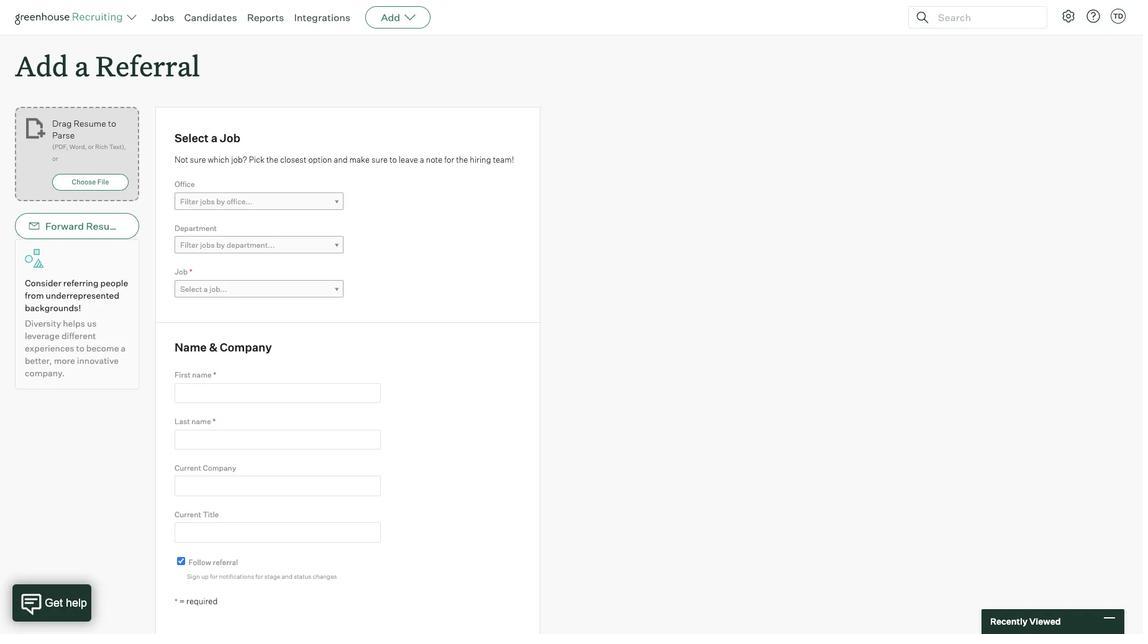 Task type: vqa. For each thing, say whether or not it's contained in the screenshot.
Note for Other Interviewers link
no



Task type: locate. For each thing, give the bounding box(es) containing it.
0 vertical spatial resume
[[74, 118, 106, 129]]

name right first at the left bottom
[[192, 370, 212, 380]]

2 jobs from the top
[[200, 241, 215, 250]]

and right the stage
[[282, 573, 293, 581]]

0 vertical spatial current
[[175, 464, 201, 473]]

1 vertical spatial add
[[15, 47, 68, 84]]

or left rich
[[88, 143, 94, 151]]

a right become
[[121, 343, 126, 354]]

changes
[[313, 573, 337, 581]]

resume up rich
[[74, 118, 106, 129]]

office...
[[227, 197, 253, 206]]

add
[[381, 11, 400, 24], [15, 47, 68, 84]]

1 sure from the left
[[190, 155, 206, 164]]

jobs for department
[[200, 241, 215, 250]]

1 horizontal spatial to
[[108, 118, 116, 129]]

consider referring people from underrepresented backgrounds! diversity helps us leverage different experiences to become a better, more innovative company.
[[25, 278, 128, 379]]

parse
[[52, 130, 75, 141]]

0 vertical spatial jobs
[[200, 197, 215, 206]]

1 jobs from the top
[[200, 197, 215, 206]]

recently
[[991, 617, 1028, 627]]

name
[[192, 370, 212, 380], [192, 417, 211, 426]]

1 vertical spatial name
[[192, 417, 211, 426]]

current left title at the left bottom of the page
[[175, 510, 201, 519]]

via
[[126, 220, 140, 233]]

viewed
[[1030, 617, 1061, 627]]

resume for drag
[[74, 118, 106, 129]]

better,
[[25, 356, 52, 366]]

name right last
[[192, 417, 211, 426]]

0 vertical spatial to
[[108, 118, 116, 129]]

the right pick
[[266, 155, 278, 164]]

filter down the office
[[180, 197, 198, 206]]

sure right 'not'
[[190, 155, 206, 164]]

for left the stage
[[256, 573, 263, 581]]

select
[[175, 131, 209, 145], [180, 284, 202, 294]]

* right last
[[213, 417, 216, 426]]

for
[[444, 155, 454, 164], [210, 573, 218, 581], [256, 573, 263, 581]]

jobs up department
[[200, 197, 215, 206]]

job
[[220, 131, 240, 145], [175, 267, 188, 277]]

to inside consider referring people from underrepresented backgrounds! diversity helps us leverage different experiences to become a better, more innovative company.
[[76, 343, 84, 354]]

helps
[[63, 318, 85, 329]]

a for job
[[211, 131, 217, 145]]

for right up
[[210, 573, 218, 581]]

filter jobs by department... link
[[175, 236, 344, 254]]

by for department...
[[216, 241, 225, 250]]

to up 'text),'
[[108, 118, 116, 129]]

0 vertical spatial filter
[[180, 197, 198, 206]]

a down greenhouse recruiting image
[[75, 47, 89, 84]]

more
[[54, 356, 75, 366]]

first name *
[[175, 370, 216, 380]]

td button
[[1111, 9, 1126, 24]]

current down last
[[175, 464, 201, 473]]

jobs
[[200, 197, 215, 206], [200, 241, 215, 250]]

1 vertical spatial by
[[216, 241, 225, 250]]

2 current from the top
[[175, 510, 201, 519]]

0 horizontal spatial and
[[282, 573, 293, 581]]

1 vertical spatial resume
[[86, 220, 124, 233]]

resume
[[74, 118, 106, 129], [86, 220, 124, 233]]

the left "hiring"
[[456, 155, 468, 164]]

add for add a referral
[[15, 47, 68, 84]]

0 vertical spatial name
[[192, 370, 212, 380]]

current
[[175, 464, 201, 473], [175, 510, 201, 519]]

us
[[87, 318, 97, 329]]

company
[[220, 340, 272, 354], [203, 464, 236, 473]]

greenhouse recruiting image
[[15, 10, 127, 25]]

* up select a job...
[[189, 267, 192, 277]]

a left job... at the top of page
[[204, 284, 208, 294]]

job up select a job...
[[175, 267, 188, 277]]

people
[[100, 278, 128, 288]]

select for select a job
[[175, 131, 209, 145]]

referral
[[96, 47, 200, 84]]

filter for filter jobs by department...
[[180, 241, 198, 250]]

a
[[75, 47, 89, 84], [211, 131, 217, 145], [420, 155, 424, 164], [204, 284, 208, 294], [121, 343, 126, 354]]

None text field
[[175, 383, 381, 403], [175, 430, 381, 450], [175, 523, 381, 543], [175, 383, 381, 403], [175, 430, 381, 450], [175, 523, 381, 543]]

2 vertical spatial to
[[76, 343, 84, 354]]

1 vertical spatial select
[[180, 284, 202, 294]]

1 vertical spatial jobs
[[200, 241, 215, 250]]

add button
[[365, 6, 431, 29]]

to down different
[[76, 343, 84, 354]]

1 horizontal spatial the
[[456, 155, 468, 164]]

a for job...
[[204, 284, 208, 294]]

forward resume via email button
[[15, 213, 168, 239]]

company right the &
[[220, 340, 272, 354]]

jobs link
[[152, 11, 174, 24]]

1 vertical spatial or
[[52, 155, 58, 162]]

Search text field
[[935, 8, 1036, 26]]

1 vertical spatial filter
[[180, 241, 198, 250]]

2 by from the top
[[216, 241, 225, 250]]

by left department...
[[216, 241, 225, 250]]

1 vertical spatial current
[[175, 510, 201, 519]]

or down (pdf,
[[52, 155, 58, 162]]

1 by from the top
[[216, 197, 225, 206]]

reports link
[[247, 11, 284, 24]]

0 vertical spatial select
[[175, 131, 209, 145]]

0 horizontal spatial job
[[175, 267, 188, 277]]

resume left via
[[86, 220, 124, 233]]

filter inside the filter jobs by office... link
[[180, 197, 198, 206]]

title
[[203, 510, 219, 519]]

by left office...
[[216, 197, 225, 206]]

status
[[294, 573, 312, 581]]

0 vertical spatial company
[[220, 340, 272, 354]]

0 horizontal spatial the
[[266, 155, 278, 164]]

make
[[350, 155, 370, 164]]

choose file
[[72, 178, 109, 187]]

job up "job?" on the top of page
[[220, 131, 240, 145]]

0 vertical spatial or
[[88, 143, 94, 151]]

1 horizontal spatial add
[[381, 11, 400, 24]]

2 sure from the left
[[372, 155, 388, 164]]

or
[[88, 143, 94, 151], [52, 155, 58, 162]]

1 filter from the top
[[180, 197, 198, 206]]

add for add
[[381, 11, 400, 24]]

filter down department
[[180, 241, 198, 250]]

1 horizontal spatial sure
[[372, 155, 388, 164]]

1 current from the top
[[175, 464, 201, 473]]

job *
[[175, 267, 192, 277]]

filter
[[180, 197, 198, 206], [180, 241, 198, 250]]

0 vertical spatial job
[[220, 131, 240, 145]]

0 vertical spatial add
[[381, 11, 400, 24]]

sure right make
[[372, 155, 388, 164]]

and left make
[[334, 155, 348, 164]]

follow
[[189, 558, 211, 567]]

notifications
[[219, 573, 254, 581]]

to left leave
[[390, 155, 397, 164]]

to
[[108, 118, 116, 129], [390, 155, 397, 164], [76, 343, 84, 354]]

jobs
[[152, 11, 174, 24]]

select down job *
[[180, 284, 202, 294]]

0 horizontal spatial to
[[76, 343, 84, 354]]

* left =
[[175, 597, 178, 606]]

from
[[25, 290, 44, 301]]

0 horizontal spatial add
[[15, 47, 68, 84]]

add inside add popup button
[[381, 11, 400, 24]]

0 horizontal spatial for
[[210, 573, 218, 581]]

filter inside filter jobs by department... link
[[180, 241, 198, 250]]

(pdf,
[[52, 143, 68, 151]]

1 vertical spatial to
[[390, 155, 397, 164]]

select for select a job...
[[180, 284, 202, 294]]

2 horizontal spatial for
[[444, 155, 454, 164]]

select a job...
[[180, 284, 227, 294]]

1 vertical spatial and
[[282, 573, 293, 581]]

referring
[[63, 278, 99, 288]]

current title
[[175, 510, 219, 519]]

resume inside drag resume to parse (pdf, word, or rich text), or
[[74, 118, 106, 129]]

resume inside button
[[86, 220, 124, 233]]

company up title at the left bottom of the page
[[203, 464, 236, 473]]

select up 'not'
[[175, 131, 209, 145]]

leave
[[399, 155, 418, 164]]

* down the &
[[213, 370, 216, 380]]

by for office...
[[216, 197, 225, 206]]

1 horizontal spatial and
[[334, 155, 348, 164]]

current for current title
[[175, 510, 201, 519]]

2 filter from the top
[[180, 241, 198, 250]]

select a job
[[175, 131, 240, 145]]

filter for filter jobs by office...
[[180, 197, 198, 206]]

for right note
[[444, 155, 454, 164]]

0 horizontal spatial sure
[[190, 155, 206, 164]]

1 horizontal spatial job
[[220, 131, 240, 145]]

a up the which
[[211, 131, 217, 145]]

0 vertical spatial by
[[216, 197, 225, 206]]

email
[[142, 220, 168, 233]]

*
[[189, 267, 192, 277], [213, 370, 216, 380], [213, 417, 216, 426], [175, 597, 178, 606]]

jobs down department
[[200, 241, 215, 250]]

None text field
[[175, 476, 381, 496]]



Task type: describe. For each thing, give the bounding box(es) containing it.
a for referral
[[75, 47, 89, 84]]

&
[[209, 340, 218, 354]]

forward resume via email
[[45, 220, 168, 233]]

jobs for office
[[200, 197, 215, 206]]

file
[[97, 178, 109, 187]]

=
[[179, 596, 185, 606]]

name for last
[[192, 417, 211, 426]]

job...
[[209, 284, 227, 294]]

current company
[[175, 464, 236, 473]]

underrepresented
[[46, 290, 119, 301]]

integrations link
[[294, 11, 351, 24]]

name
[[175, 340, 207, 354]]

required
[[186, 596, 218, 606]]

1 horizontal spatial or
[[88, 143, 94, 151]]

sign
[[187, 573, 200, 581]]

integrations
[[294, 11, 351, 24]]

candidates
[[184, 11, 237, 24]]

1 the from the left
[[266, 155, 278, 164]]

filter jobs by office...
[[180, 197, 253, 206]]

2 the from the left
[[456, 155, 468, 164]]

1 horizontal spatial for
[[256, 573, 263, 581]]

innovative
[[77, 356, 119, 366]]

rich
[[95, 143, 108, 151]]

reports
[[247, 11, 284, 24]]

leverage
[[25, 331, 60, 341]]

Follow referral checkbox
[[177, 557, 185, 565]]

last
[[175, 417, 190, 426]]

add a referral
[[15, 47, 200, 84]]

drag resume to parse (pdf, word, or rich text), or
[[52, 118, 126, 162]]

option
[[308, 155, 332, 164]]

different
[[62, 331, 96, 341]]

which
[[208, 155, 230, 164]]

td button
[[1109, 6, 1129, 26]]

1 vertical spatial job
[[175, 267, 188, 277]]

resume for forward
[[86, 220, 124, 233]]

first
[[175, 370, 191, 380]]

sign up for notifications for stage and status changes
[[187, 573, 337, 581]]

to inside drag resume to parse (pdf, word, or rich text), or
[[108, 118, 116, 129]]

department
[[175, 224, 217, 233]]

office
[[175, 180, 195, 189]]

closest
[[280, 155, 307, 164]]

not sure which job? pick the closest option and make sure to leave a note for the hiring team!
[[175, 155, 514, 164]]

note
[[426, 155, 443, 164]]

job?
[[231, 155, 247, 164]]

consider
[[25, 278, 61, 288]]

candidates link
[[184, 11, 237, 24]]

last name *
[[175, 417, 216, 426]]

team!
[[493, 155, 514, 164]]

stage
[[265, 573, 280, 581]]

follow referral
[[189, 558, 238, 567]]

become
[[86, 343, 119, 354]]

1 vertical spatial company
[[203, 464, 236, 473]]

company.
[[25, 368, 65, 379]]

experiences
[[25, 343, 74, 354]]

* inside * = required
[[175, 597, 178, 606]]

a left note
[[420, 155, 424, 164]]

text),
[[109, 143, 126, 151]]

pick
[[249, 155, 265, 164]]

backgrounds!
[[25, 303, 81, 313]]

referral
[[213, 558, 238, 567]]

up
[[201, 573, 209, 581]]

* = required
[[175, 596, 218, 606]]

a inside consider referring people from underrepresented backgrounds! diversity helps us leverage different experiences to become a better, more innovative company.
[[121, 343, 126, 354]]

0 horizontal spatial or
[[52, 155, 58, 162]]

not
[[175, 155, 188, 164]]

select a job... link
[[175, 280, 344, 298]]

td
[[1114, 12, 1124, 21]]

diversity
[[25, 318, 61, 329]]

filter jobs by office... link
[[175, 192, 344, 210]]

hiring
[[470, 155, 491, 164]]

2 horizontal spatial to
[[390, 155, 397, 164]]

department...
[[227, 241, 275, 250]]

forward
[[45, 220, 84, 233]]

recently viewed
[[991, 617, 1061, 627]]

name & company
[[175, 340, 272, 354]]

0 vertical spatial and
[[334, 155, 348, 164]]

drag
[[52, 118, 72, 129]]

word,
[[70, 143, 87, 151]]

current for current company
[[175, 464, 201, 473]]

configure image
[[1061, 9, 1076, 24]]

name for first
[[192, 370, 212, 380]]

choose
[[72, 178, 96, 187]]

filter jobs by department...
[[180, 241, 275, 250]]



